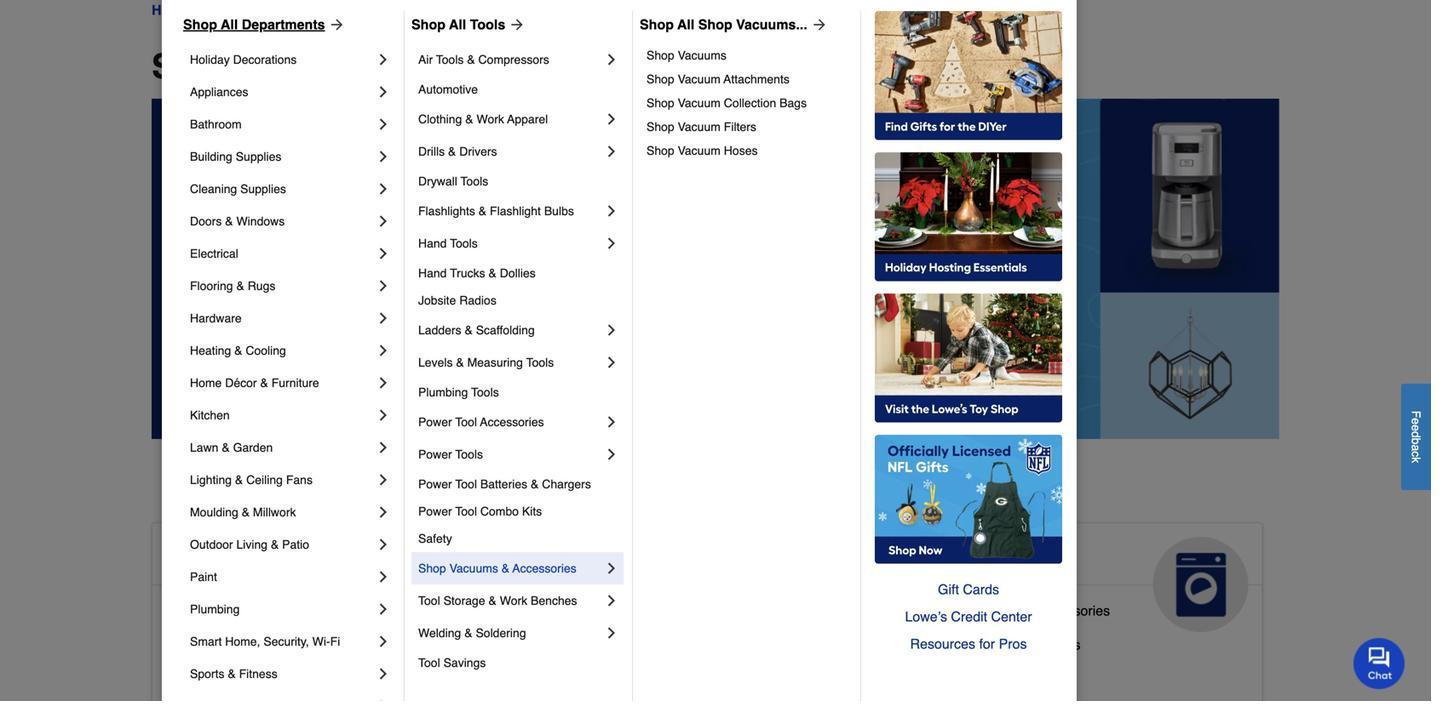 Task type: locate. For each thing, give the bounding box(es) containing it.
power inside power tool combo kits link
[[418, 505, 452, 519]]

& left pros
[[987, 638, 996, 653]]

f
[[1409, 411, 1423, 418]]

accessible bedroom link
[[166, 634, 290, 668]]

bathroom up building
[[190, 118, 242, 131]]

arrow right image up compressors
[[505, 16, 526, 33]]

safety
[[418, 532, 452, 546]]

1 vertical spatial plumbing
[[190, 603, 240, 617]]

shop down 'shop vacuums'
[[647, 72, 674, 86]]

pet inside animal & pet care
[[656, 544, 693, 571]]

1 vertical spatial appliances link
[[912, 524, 1262, 633]]

power down power tools
[[418, 478, 452, 491]]

tools up air tools & compressors
[[470, 17, 505, 32]]

tools inside "link"
[[450, 237, 478, 250]]

vacuum
[[678, 72, 721, 86], [678, 96, 721, 110], [678, 120, 721, 134], [678, 144, 721, 158]]

0 vertical spatial bathroom
[[190, 118, 242, 131]]

furniture down heating & cooling link
[[271, 376, 319, 390]]

chevron right image for kitchen
[[375, 407, 392, 424]]

1 e from the top
[[1409, 418, 1423, 425]]

shop up 'shop vacuums'
[[640, 17, 674, 32]]

1 hand from the top
[[418, 237, 447, 250]]

2 vertical spatial accessories
[[1037, 603, 1110, 619]]

holiday hosting essentials. image
[[875, 152, 1062, 282]]

shop vacuums & accessories link
[[418, 553, 603, 585]]

lowe's credit center link
[[875, 604, 1062, 631]]

furniture right houses,
[[675, 665, 730, 681]]

accessories
[[480, 416, 544, 429], [512, 562, 576, 576], [1037, 603, 1110, 619]]

power inside power tool batteries & chargers "link"
[[418, 478, 452, 491]]

1 horizontal spatial vacuums
[[678, 49, 727, 62]]

0 horizontal spatial arrow right image
[[325, 16, 345, 33]]

gift cards link
[[875, 577, 1062, 604]]

arrow right image inside shop all departments link
[[325, 16, 345, 33]]

all for departments
[[221, 17, 238, 32]]

tools for power tools
[[455, 448, 483, 462]]

rugs
[[248, 279, 275, 293]]

arrow right image
[[325, 16, 345, 33], [505, 16, 526, 33]]

& right entry on the bottom left of the page
[[271, 672, 280, 687]]

plumbing down the 'levels'
[[418, 386, 468, 399]]

electrical
[[190, 247, 238, 261]]

2 shop from the left
[[411, 17, 445, 32]]

accessible bathroom
[[166, 603, 294, 619]]

power tool combo kits link
[[418, 498, 620, 526]]

vacuum up "shop vacuum hoses" at top
[[678, 120, 721, 134]]

& right ladders
[[465, 324, 473, 337]]

accessible for accessible bathroom
[[166, 603, 231, 619]]

tool up power tool combo kits
[[455, 478, 477, 491]]

0 vertical spatial pet
[[656, 544, 693, 571]]

k
[[1409, 457, 1423, 463]]

& up kits
[[531, 478, 539, 491]]

2 arrow right image from the left
[[505, 16, 526, 33]]

1 vacuum from the top
[[678, 72, 721, 86]]

ladders
[[418, 324, 461, 337]]

decorations
[[233, 53, 297, 66]]

appliances down the holiday
[[190, 85, 248, 99]]

chevron right image for doors & windows
[[375, 213, 392, 230]]

0 vertical spatial supplies
[[236, 150, 281, 164]]

shop up shop vacuum filters at top
[[647, 96, 674, 110]]

shop vacuum filters
[[647, 120, 756, 134]]

0 vertical spatial vacuums
[[678, 49, 727, 62]]

arrow right image up shop all departments
[[325, 16, 345, 33]]

power up safety
[[418, 505, 452, 519]]

tools down power tool accessories
[[455, 448, 483, 462]]

1 vertical spatial furniture
[[675, 665, 730, 681]]

tool left combo
[[455, 505, 477, 519]]

shop vacuums
[[647, 49, 727, 62]]

3 power from the top
[[418, 478, 452, 491]]

0 horizontal spatial vacuums
[[449, 562, 498, 576]]

tool up welding
[[418, 595, 440, 608]]

vacuums inside "link"
[[449, 562, 498, 576]]

millwork
[[253, 506, 296, 520]]

3 shop from the left
[[640, 17, 674, 32]]

power down power tool accessories
[[418, 448, 452, 462]]

& inside animal & pet care
[[632, 544, 649, 571]]

2 horizontal spatial shop
[[640, 17, 674, 32]]

power inside power tools link
[[418, 448, 452, 462]]

shop up the holiday
[[183, 17, 217, 32]]

air tools & compressors link
[[418, 43, 603, 76]]

bags
[[780, 96, 807, 110]]

enjoy savings year-round. no matter what you're shopping for, find what you need at a great price. image
[[152, 99, 1279, 439]]

accessible for accessible entry & home
[[166, 672, 231, 687]]

plumbing tools link
[[418, 379, 620, 406]]

supplies for cleaning supplies
[[240, 182, 286, 196]]

1 vertical spatial work
[[500, 595, 527, 608]]

shop all tools link
[[411, 14, 526, 35]]

all up holiday decorations
[[221, 17, 238, 32]]

0 horizontal spatial plumbing
[[190, 603, 240, 617]]

chevron right image for levels & measuring tools
[[603, 354, 620, 371]]

plumbing for plumbing
[[190, 603, 240, 617]]

power for power tools
[[418, 448, 452, 462]]

shop up air
[[411, 17, 445, 32]]

livestock supplies
[[546, 631, 659, 646]]

supplies up the windows
[[240, 182, 286, 196]]

0 horizontal spatial pet
[[546, 665, 566, 681]]

chevron right image for shop vacuums & accessories
[[603, 560, 620, 578]]

1 vertical spatial supplies
[[240, 182, 286, 196]]

accessible home image
[[394, 537, 489, 633]]

shop inside shop all shop vacuums... link
[[640, 17, 674, 32]]

& right trucks
[[488, 267, 496, 280]]

1 power from the top
[[418, 416, 452, 429]]

shop inside shop all departments link
[[183, 17, 217, 32]]

& right drills
[[448, 145, 456, 158]]

a
[[1409, 445, 1423, 451]]

tools down levels & measuring tools
[[471, 386, 499, 399]]

collection
[[724, 96, 776, 110]]

2 e from the top
[[1409, 425, 1423, 432]]

& inside 'link'
[[488, 595, 496, 608]]

tool inside "link"
[[455, 478, 477, 491]]

shop for shop all shop vacuums...
[[640, 17, 674, 32]]

all up 'shop vacuums'
[[677, 17, 694, 32]]

& right storage on the left of page
[[488, 595, 496, 608]]

tool savings link
[[418, 650, 620, 677]]

shop down safety
[[418, 562, 446, 576]]

vacuums up storage on the left of page
[[449, 562, 498, 576]]

supplies up houses,
[[606, 631, 659, 646]]

accessible bedroom
[[166, 638, 290, 653]]

home link
[[152, 0, 189, 20]]

supplies for building supplies
[[236, 150, 281, 164]]

tool
[[455, 416, 477, 429], [455, 478, 477, 491], [455, 505, 477, 519], [418, 595, 440, 608], [418, 657, 440, 670]]

e up d
[[1409, 418, 1423, 425]]

e up b
[[1409, 425, 1423, 432]]

0 vertical spatial hand
[[418, 237, 447, 250]]

shop vacuums link
[[647, 43, 848, 67]]

shop for shop all tools
[[411, 17, 445, 32]]

1 horizontal spatial appliances
[[925, 544, 1052, 571]]

moulding
[[190, 506, 238, 520]]

4 vacuum from the top
[[678, 144, 721, 158]]

power for power tool accessories
[[418, 416, 452, 429]]

clothing & work apparel link
[[418, 103, 603, 135]]

appliances link down decorations
[[190, 76, 375, 108]]

chevron right image for building supplies
[[375, 148, 392, 165]]

1 vertical spatial accessories
[[512, 562, 576, 576]]

shop for shop all departments
[[152, 47, 237, 86]]

chevron right image
[[603, 111, 620, 128], [603, 143, 620, 160], [603, 203, 620, 220], [603, 235, 620, 252], [375, 278, 392, 295], [603, 354, 620, 371], [375, 407, 392, 424], [603, 414, 620, 431], [603, 446, 620, 463], [375, 504, 392, 521], [375, 569, 392, 586], [603, 625, 620, 642]]

hand down "flashlights"
[[418, 237, 447, 250]]

all down shop all departments link
[[246, 47, 289, 86]]

hand up jobsite
[[418, 267, 447, 280]]

drills
[[418, 145, 445, 158]]

0 vertical spatial furniture
[[271, 376, 319, 390]]

1 arrow right image from the left
[[325, 16, 345, 33]]

appliances image
[[1153, 537, 1249, 633]]

1 horizontal spatial shop
[[411, 17, 445, 32]]

1 vertical spatial hand
[[418, 267, 447, 280]]

1 shop from the left
[[183, 17, 217, 32]]

chevron right image for tool storage & work benches
[[603, 593, 620, 610]]

shop up 'shop vacuums'
[[698, 17, 732, 32]]

tools down drivers
[[461, 175, 488, 188]]

pet beds, houses, & furniture link
[[546, 661, 730, 695]]

1 horizontal spatial appliances link
[[912, 524, 1262, 633]]

all up air tools & compressors
[[449, 17, 466, 32]]

jobsite radios
[[418, 294, 496, 307]]

1 horizontal spatial pet
[[656, 544, 693, 571]]

chevron right image for electrical
[[375, 245, 392, 262]]

1 horizontal spatial furniture
[[675, 665, 730, 681]]

accessible for accessible home
[[166, 544, 291, 571]]

hand tools link
[[418, 227, 603, 260]]

1 horizontal spatial plumbing
[[418, 386, 468, 399]]

shop inside shop all tools link
[[411, 17, 445, 32]]

chevron right image for power tool accessories
[[603, 414, 620, 431]]

chevron right image for flooring & rugs
[[375, 278, 392, 295]]

gift
[[938, 582, 959, 598]]

work up drivers
[[477, 112, 504, 126]]

1 vertical spatial pet
[[546, 665, 566, 681]]

tool down the plumbing tools
[[455, 416, 477, 429]]

drywall tools link
[[418, 168, 620, 195]]

chevron right image for moulding & millwork
[[375, 504, 392, 521]]

paint
[[190, 571, 217, 584]]

2 hand from the top
[[418, 267, 447, 280]]

measuring
[[467, 356, 523, 370]]

0 horizontal spatial shop
[[183, 17, 217, 32]]

hand inside 'hand trucks & dollies' link
[[418, 267, 447, 280]]

beds,
[[570, 665, 605, 681]]

animal & pet care link
[[532, 524, 883, 633]]

accessible
[[166, 544, 291, 571], [166, 603, 231, 619], [166, 638, 231, 653], [166, 672, 231, 687]]

plumbing for plumbing tools
[[418, 386, 468, 399]]

supplies up cleaning supplies
[[236, 150, 281, 164]]

&
[[467, 53, 475, 66], [465, 112, 473, 126], [448, 145, 456, 158], [479, 204, 487, 218], [225, 215, 233, 228], [488, 267, 496, 280], [236, 279, 244, 293], [465, 324, 473, 337], [234, 344, 242, 358], [456, 356, 464, 370], [260, 376, 268, 390], [222, 441, 230, 455], [235, 474, 243, 487], [531, 478, 539, 491], [242, 506, 250, 520], [271, 538, 279, 552], [632, 544, 649, 571], [502, 562, 509, 576], [488, 595, 496, 608], [1024, 603, 1034, 619], [464, 627, 472, 641], [987, 638, 996, 653], [662, 665, 671, 681], [228, 668, 236, 681], [271, 672, 280, 687]]

plumbing link
[[190, 594, 375, 626]]

shop inside "link"
[[418, 562, 446, 576]]

bathroom
[[190, 118, 242, 131], [235, 603, 294, 619]]

living
[[236, 538, 268, 552]]

1 accessible from the top
[[166, 544, 291, 571]]

resources
[[910, 637, 975, 652]]

& left 'rugs'
[[236, 279, 244, 293]]

chevron right image for home décor & furniture
[[375, 375, 392, 392]]

0 horizontal spatial furniture
[[271, 376, 319, 390]]

vacuum for attachments
[[678, 72, 721, 86]]

tool storage & work benches
[[418, 595, 577, 608]]

hand
[[418, 237, 447, 250], [418, 267, 447, 280]]

departments up clothing
[[298, 47, 506, 86]]

4 accessible from the top
[[166, 672, 231, 687]]

welding & soldering link
[[418, 618, 603, 650]]

bulbs
[[544, 204, 574, 218]]

animal & pet care image
[[774, 537, 869, 633]]

& left cooling
[[234, 344, 242, 358]]

& inside "link"
[[531, 478, 539, 491]]

departments up holiday decorations link
[[242, 17, 325, 32]]

vacuums for shop vacuums
[[678, 49, 727, 62]]

chevron right image for welding & soldering
[[603, 625, 620, 642]]

2 vertical spatial supplies
[[606, 631, 659, 646]]

vacuum down shop vacuum filters at top
[[678, 144, 721, 158]]

shop
[[183, 17, 217, 32], [411, 17, 445, 32], [640, 17, 674, 32]]

plumbing tools
[[418, 386, 499, 399]]

shop up shop vacuum attachments
[[647, 49, 674, 62]]

power inside power tool accessories link
[[418, 416, 452, 429]]

accessories up benches
[[512, 562, 576, 576]]

0 horizontal spatial appliances
[[190, 85, 248, 99]]

hand trucks & dollies link
[[418, 260, 620, 287]]

appliances link up chillers
[[912, 524, 1262, 633]]

vacuum for collection
[[678, 96, 721, 110]]

2 vacuum from the top
[[678, 96, 721, 110]]

heating & cooling
[[190, 344, 286, 358]]

1 vertical spatial vacuums
[[449, 562, 498, 576]]

tools
[[470, 17, 505, 32], [436, 53, 464, 66], [461, 175, 488, 188], [450, 237, 478, 250], [526, 356, 554, 370], [471, 386, 499, 399], [455, 448, 483, 462]]

shop all departments link
[[183, 14, 345, 35]]

windows
[[236, 215, 285, 228]]

tools up trucks
[[450, 237, 478, 250]]

chevron right image for clothing & work apparel
[[603, 111, 620, 128]]

2 accessible from the top
[[166, 603, 231, 619]]

shop vacuum attachments link
[[647, 67, 848, 91]]

2 power from the top
[[418, 448, 452, 462]]

chargers
[[542, 478, 591, 491]]

appliances up cards
[[925, 544, 1052, 571]]

0 vertical spatial appliances
[[190, 85, 248, 99]]

arrow right image inside shop all tools link
[[505, 16, 526, 33]]

0 vertical spatial plumbing
[[418, 386, 468, 399]]

3 vacuum from the top
[[678, 120, 721, 134]]

vacuum up shop vacuum filters at top
[[678, 96, 721, 110]]

sports & fitness
[[190, 668, 277, 681]]

3 accessible from the top
[[166, 638, 231, 653]]

outdoor living & patio link
[[190, 529, 375, 561]]

chevron right image for bathroom
[[375, 116, 392, 133]]

chevron right image for smart home, security, wi-fi
[[375, 634, 392, 651]]

power up power tools
[[418, 416, 452, 429]]

compressors
[[478, 53, 549, 66]]

chevron right image for cleaning supplies
[[375, 181, 392, 198]]

& left flashlight
[[479, 204, 487, 218]]

accessories up chillers
[[1037, 603, 1110, 619]]

shop vacuum hoses link
[[647, 139, 848, 163]]

bathroom up smart home, security, wi-fi
[[235, 603, 294, 619]]

plumbing up smart
[[190, 603, 240, 617]]

vacuum down 'shop vacuums'
[[678, 72, 721, 86]]

find gifts for the diyer. image
[[875, 11, 1062, 141]]

shop vacuum hoses
[[647, 144, 758, 158]]

tool for batteries
[[455, 478, 477, 491]]

chat invite button image
[[1354, 638, 1405, 690]]

appliances
[[190, 85, 248, 99], [925, 544, 1052, 571]]

shop up "shop vacuum hoses" at top
[[647, 120, 674, 134]]

kits
[[522, 505, 542, 519]]

work up welding & soldering link
[[500, 595, 527, 608]]

accessories down plumbing tools link
[[480, 416, 544, 429]]

cleaning supplies
[[190, 182, 286, 196]]

1 vertical spatial appliances
[[925, 544, 1052, 571]]

1 horizontal spatial arrow right image
[[505, 16, 526, 33]]

smart home, security, wi-fi
[[190, 635, 340, 649]]

drivers
[[459, 145, 497, 158]]

0 vertical spatial appliances link
[[190, 76, 375, 108]]

chevron right image
[[375, 51, 392, 68], [603, 51, 620, 68], [375, 83, 392, 101], [375, 116, 392, 133], [375, 148, 392, 165], [375, 181, 392, 198], [375, 213, 392, 230], [375, 245, 392, 262], [375, 310, 392, 327], [603, 322, 620, 339], [375, 342, 392, 359], [375, 375, 392, 392], [375, 440, 392, 457], [375, 472, 392, 489], [375, 537, 392, 554], [603, 560, 620, 578], [603, 593, 620, 610], [375, 601, 392, 618], [375, 634, 392, 651], [375, 666, 392, 683], [375, 698, 392, 702]]

all for tools
[[449, 17, 466, 32]]

& right parts
[[1024, 603, 1034, 619]]

tools right air
[[436, 53, 464, 66]]

hand inside hand tools "link"
[[418, 237, 447, 250]]

& right houses,
[[662, 665, 671, 681]]

shop down home link
[[152, 47, 237, 86]]

4 power from the top
[[418, 505, 452, 519]]

tool for accessories
[[455, 416, 477, 429]]

chevron right image for ladders & scaffolding
[[603, 322, 620, 339]]

chevron right image for hardware
[[375, 310, 392, 327]]

& right décor
[[260, 376, 268, 390]]

air
[[418, 53, 433, 66]]

cards
[[963, 582, 999, 598]]

hardware
[[190, 312, 242, 325]]

work
[[477, 112, 504, 126], [500, 595, 527, 608]]

jobsite
[[418, 294, 456, 307]]

0 vertical spatial work
[[477, 112, 504, 126]]

accessories inside "link"
[[512, 562, 576, 576]]

care
[[546, 571, 599, 599]]

accessories for appliance parts & accessories
[[1037, 603, 1110, 619]]

& left millwork
[[242, 506, 250, 520]]

c
[[1409, 451, 1423, 457]]

power tool accessories
[[418, 416, 544, 429]]

holiday decorations
[[190, 53, 297, 66]]

vacuums up shop vacuum attachments
[[678, 49, 727, 62]]

shop down shop vacuum filters at top
[[647, 144, 674, 158]]

& right animal
[[632, 544, 649, 571]]



Task type: vqa. For each thing, say whether or not it's contained in the screenshot.
'*Phone Number (XXX-XXX-XXXX)' "text field"
no



Task type: describe. For each thing, give the bounding box(es) containing it.
tool storage & work benches link
[[418, 585, 603, 618]]

gift cards
[[938, 582, 999, 598]]

& right clothing
[[465, 112, 473, 126]]

shop for shop vacuum attachments
[[647, 72, 674, 86]]

hand for hand trucks & dollies
[[418, 267, 447, 280]]

cooling
[[246, 344, 286, 358]]

power tools link
[[418, 439, 603, 471]]

& left patio
[[271, 538, 279, 552]]

lighting & ceiling fans
[[190, 474, 313, 487]]

building supplies link
[[190, 141, 375, 173]]

chillers
[[1035, 638, 1080, 653]]

chevron right image for power tools
[[603, 446, 620, 463]]

soldering
[[476, 627, 526, 641]]

credit
[[951, 609, 987, 625]]

tool for combo
[[455, 505, 477, 519]]

vacuum for filters
[[678, 120, 721, 134]]

tool inside 'link'
[[418, 595, 440, 608]]

chevron right image for air tools & compressors
[[603, 51, 620, 68]]

& right lawn on the left of the page
[[222, 441, 230, 455]]

all for shop
[[677, 17, 694, 32]]

chevron right image for appliances
[[375, 83, 392, 101]]

air tools & compressors
[[418, 53, 549, 66]]

tools for drywall tools
[[461, 175, 488, 188]]

animal & pet care
[[546, 544, 693, 599]]

parts
[[989, 603, 1021, 619]]

sports & fitness link
[[190, 658, 375, 691]]

shop all departments
[[152, 47, 506, 86]]

lighting
[[190, 474, 232, 487]]

drills & drivers
[[418, 145, 497, 158]]

shop for shop vacuums & accessories
[[418, 562, 446, 576]]

tools for plumbing tools
[[471, 386, 499, 399]]

shop for shop vacuum collection bags
[[647, 96, 674, 110]]

shop for shop all departments
[[183, 17, 217, 32]]

chevron right image for flashlights & flashlight bulbs
[[603, 203, 620, 220]]

lowe's credit center
[[905, 609, 1032, 625]]

tool savings
[[418, 657, 486, 670]]

welding & soldering
[[418, 627, 526, 641]]

shop for shop vacuum hoses
[[647, 144, 674, 158]]

shop for shop vacuums
[[647, 49, 674, 62]]

& down shop all tools link
[[467, 53, 475, 66]]

shop for shop vacuum filters
[[647, 120, 674, 134]]

levels & measuring tools link
[[418, 347, 603, 379]]

apparel
[[507, 112, 548, 126]]

patio
[[282, 538, 309, 552]]

chevron right image for drills & drivers
[[603, 143, 620, 160]]

vacuum for hoses
[[678, 144, 721, 158]]

paint link
[[190, 561, 375, 594]]

& right the doors
[[225, 215, 233, 228]]

work inside 'link'
[[500, 595, 527, 608]]

arrow right image
[[807, 16, 828, 33]]

tools for hand tools
[[450, 237, 478, 250]]

building supplies
[[190, 150, 281, 164]]

center
[[991, 609, 1032, 625]]

& left ceiling
[[235, 474, 243, 487]]

arrow right image for shop all departments
[[325, 16, 345, 33]]

moulding & millwork
[[190, 506, 296, 520]]

power tool batteries & chargers link
[[418, 471, 620, 498]]

shop vacuum collection bags link
[[647, 91, 848, 115]]

vacuums for shop vacuums & accessories
[[449, 562, 498, 576]]

heating
[[190, 344, 231, 358]]

pros
[[999, 637, 1027, 652]]

chevron right image for plumbing
[[375, 601, 392, 618]]

automotive
[[418, 83, 478, 96]]

& up "tool storage & work benches" 'link'
[[502, 562, 509, 576]]

departments up holiday decorations
[[204, 2, 282, 18]]

kitchen link
[[190, 399, 375, 432]]

chevron right image for sports & fitness
[[375, 666, 392, 683]]

doors & windows link
[[190, 205, 375, 238]]

chevron right image for lighting & ceiling fans
[[375, 472, 392, 489]]

scaffolding
[[476, 324, 535, 337]]

chevron right image for lawn & garden
[[375, 440, 392, 457]]

chevron right image for hand tools
[[603, 235, 620, 252]]

fans
[[286, 474, 313, 487]]

chevron right image for paint
[[375, 569, 392, 586]]

hoses
[[724, 144, 758, 158]]

power for power tool combo kits
[[418, 505, 452, 519]]

benches
[[531, 595, 577, 608]]

accessible for accessible bedroom
[[166, 638, 231, 653]]

shop vacuum collection bags
[[647, 96, 807, 110]]

hardware link
[[190, 302, 375, 335]]

fitness
[[239, 668, 277, 681]]

officially licensed n f l gifts. shop now. image
[[875, 435, 1062, 565]]

chevron right image for holiday decorations
[[375, 51, 392, 68]]

shop all shop vacuums... link
[[640, 14, 828, 35]]

wine
[[1000, 638, 1031, 653]]

arrow right image for shop all tools
[[505, 16, 526, 33]]

power tool accessories link
[[418, 406, 603, 439]]

dollies
[[500, 267, 536, 280]]

welding
[[418, 627, 461, 641]]

pet inside pet beds, houses, & furniture link
[[546, 665, 566, 681]]

for
[[979, 637, 995, 652]]

accessible bathroom link
[[166, 600, 294, 634]]

shop vacuum attachments
[[647, 72, 789, 86]]

houses,
[[609, 665, 659, 681]]

departments link
[[204, 0, 282, 20]]

flashlights & flashlight bulbs
[[418, 204, 574, 218]]

ladders & scaffolding
[[418, 324, 535, 337]]

resources for pros link
[[875, 631, 1062, 658]]

b
[[1409, 438, 1423, 445]]

storage
[[443, 595, 485, 608]]

f e e d b a c k button
[[1401, 384, 1431, 490]]

trucks
[[450, 267, 485, 280]]

0 vertical spatial accessories
[[480, 416, 544, 429]]

1 vertical spatial bathroom
[[235, 603, 294, 619]]

tools for air tools & compressors
[[436, 53, 464, 66]]

visit the lowe's toy shop. image
[[875, 294, 1062, 423]]

accessories for shop vacuums & accessories
[[512, 562, 576, 576]]

livestock supplies link
[[546, 627, 659, 661]]

power tool batteries & chargers
[[418, 478, 591, 491]]

f e e d b a c k
[[1409, 411, 1423, 463]]

power for power tool batteries & chargers
[[418, 478, 452, 491]]

jobsite radios link
[[418, 287, 620, 314]]

flooring & rugs link
[[190, 270, 375, 302]]

shop vacuum filters link
[[647, 115, 848, 139]]

departments for shop
[[298, 47, 506, 86]]

cleaning supplies link
[[190, 173, 375, 205]]

hand tools
[[418, 237, 478, 250]]

chevron right image for outdoor living & patio
[[375, 537, 392, 554]]

safety link
[[418, 526, 620, 553]]

& right the 'levels'
[[456, 356, 464, 370]]

hand for hand tools
[[418, 237, 447, 250]]

& right welding
[[464, 627, 472, 641]]

lawn & garden
[[190, 441, 273, 455]]

tool down welding
[[418, 657, 440, 670]]

drywall
[[418, 175, 457, 188]]

ceiling
[[246, 474, 283, 487]]

& down accessible bedroom link
[[228, 668, 236, 681]]

bedroom
[[235, 638, 290, 653]]

appliance parts & accessories link
[[925, 600, 1110, 634]]

shop all departments
[[183, 17, 325, 32]]

garden
[[233, 441, 273, 455]]

tools up plumbing tools link
[[526, 356, 554, 370]]

0 horizontal spatial appliances link
[[190, 76, 375, 108]]

chevron right image for heating & cooling
[[375, 342, 392, 359]]

departments for shop
[[242, 17, 325, 32]]

fi
[[330, 635, 340, 649]]

combo
[[480, 505, 519, 519]]

entry
[[235, 672, 267, 687]]

pet beds, houses, & furniture
[[546, 665, 730, 681]]

lowe's
[[905, 609, 947, 625]]

resources for pros
[[910, 637, 1027, 652]]

supplies for livestock supplies
[[606, 631, 659, 646]]

clothing
[[418, 112, 462, 126]]

sports
[[190, 668, 224, 681]]

beverage & wine chillers link
[[925, 634, 1080, 668]]

shop all shop vacuums...
[[640, 17, 807, 32]]



